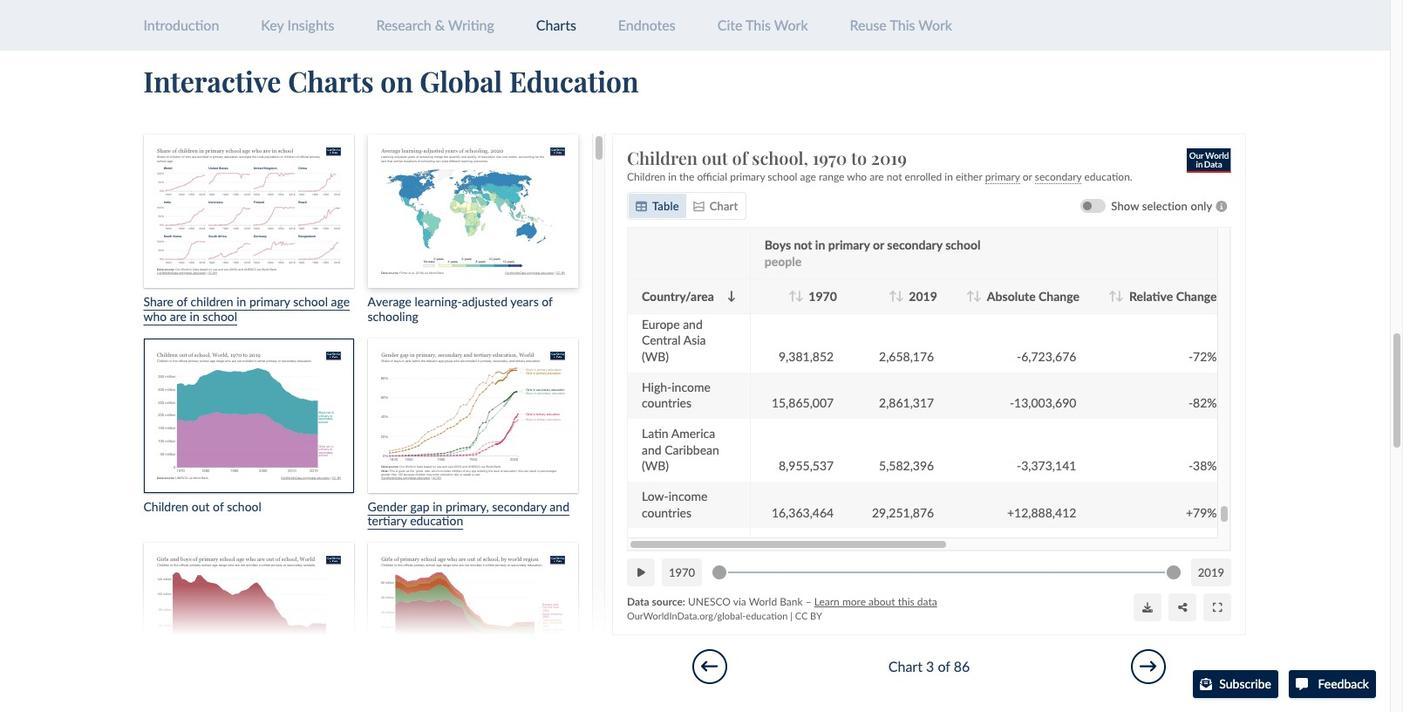 Task type: vqa. For each thing, say whether or not it's contained in the screenshot.
3,373,141's -
yes



Task type: locate. For each thing, give the bounding box(es) containing it.
0 horizontal spatial primary
[[249, 294, 290, 309]]

9,381,852
[[779, 349, 837, 364]]

1 horizontal spatial 2019
[[910, 289, 938, 304]]

1 vertical spatial 2019
[[910, 289, 938, 304]]

countries down middle-
[[684, 551, 734, 566]]

2019 down 1,169,575
[[910, 289, 938, 304]]

ourworldindata.org/global-education | cc by
[[627, 610, 823, 621]]

0 horizontal spatial who
[[144, 309, 167, 324]]

1 vertical spatial children
[[627, 170, 666, 183]]

go to next slide image
[[1141, 658, 1158, 675]]

subscribe
[[1220, 676, 1272, 691]]

primary right children
[[249, 294, 290, 309]]

- for 6,723,676
[[1017, 349, 1022, 364]]

not right boys
[[794, 237, 813, 252]]

0 horizontal spatial are
[[170, 309, 187, 324]]

education
[[410, 513, 464, 528], [746, 610, 788, 621]]

1 work from the left
[[775, 17, 808, 33]]

1 vertical spatial 1970
[[809, 289, 837, 304]]

primary left 1,169,575
[[829, 237, 870, 252]]

1 arrow up long image from the left
[[889, 290, 898, 302]]

2 change from the left
[[1177, 289, 1218, 304]]

arrow up long image for relative change
[[1109, 290, 1118, 302]]

1 children from the top
[[627, 145, 698, 169]]

table button
[[629, 194, 686, 218]]

america
[[672, 425, 716, 440]]

0 vertical spatial children
[[627, 145, 698, 169]]

of right share
[[177, 294, 188, 309]]

arrow up long image down boys not in primary or secondary school people
[[889, 290, 898, 302]]

0 horizontal spatial arrow up long image
[[789, 290, 797, 302]]

5,582,396
[[880, 458, 938, 473]]

(wb) up low-
[[642, 458, 669, 473]]

arrow up long image left absolute
[[967, 290, 976, 302]]

18,958,168
[[873, 286, 938, 301]]

- for 80%
[[1189, 239, 1194, 254]]

2019 right to
[[872, 145, 907, 169]]

data
[[627, 595, 650, 608]]

of right the "3"
[[938, 658, 951, 674]]

change right the "relative"
[[1177, 289, 1218, 304]]

2 arrow down long image from the left
[[896, 290, 904, 302]]

income inside low-income countries
[[669, 488, 708, 503]]

school inside boys not in primary or secondary school people
[[946, 237, 981, 252]]

1970 up source:
[[669, 565, 696, 579]]

86
[[954, 658, 971, 674]]

school down school,
[[768, 170, 798, 183]]

only
[[1191, 199, 1213, 213]]

countries inside low-income countries
[[642, 505, 692, 519]]

1970 down 5,820,647
[[809, 289, 837, 304]]

secondary inside boys not in primary or secondary school people
[[888, 237, 943, 252]]

income
[[672, 379, 711, 394], [669, 488, 708, 503], [642, 551, 681, 566]]

- for 38%
[[1189, 458, 1194, 473]]

europe
[[642, 316, 680, 331]]

learn
[[815, 595, 840, 608]]

work for cite this work
[[775, 17, 808, 33]]

are left children
[[170, 309, 187, 324]]

school
[[768, 170, 798, 183], [946, 237, 981, 252], [293, 294, 328, 309], [203, 309, 237, 324]]

2 arrow up long image from the left
[[967, 290, 976, 302]]

who down to
[[847, 170, 868, 183]]

education right tertiary
[[410, 513, 464, 528]]

2 arrow up long image from the left
[[1109, 290, 1118, 302]]

more
[[843, 595, 866, 608]]

0 vertical spatial secondary
[[888, 237, 943, 252]]

source:
[[652, 595, 686, 608]]

income up america
[[672, 379, 711, 394]]

1 arrow down long image from the left
[[795, 290, 804, 302]]

2 vertical spatial primary
[[249, 294, 290, 309]]

82%
[[1194, 395, 1218, 410]]

(wb) inside latin america and caribbean (wb)
[[642, 458, 669, 473]]

key
[[261, 17, 284, 33]]

1 horizontal spatial arrow up long image
[[1109, 290, 1118, 302]]

0 horizontal spatial or
[[873, 237, 885, 252]]

learn more about this data link
[[815, 595, 938, 608]]

in inside boys not in primary or secondary school people
[[816, 237, 826, 252]]

-18,321,388
[[1010, 286, 1080, 301]]

1 horizontal spatial arrow down long image
[[974, 290, 982, 302]]

or right either
[[1021, 170, 1036, 183]]

cite this work
[[718, 17, 808, 33]]

1 vertical spatial (wb)
[[642, 458, 669, 473]]

in inside gender gap in primary, secondary and tertiary education
[[433, 499, 443, 514]]

or up 18,958,168
[[873, 237, 885, 252]]

arrow up long image left the "relative"
[[1109, 290, 1118, 302]]

0 vertical spatial 2019
[[872, 145, 907, 169]]

0 vertical spatial charts
[[536, 17, 577, 33]]

1 horizontal spatial arrow down long image
[[896, 290, 904, 302]]

0 vertical spatial (wb)
[[642, 349, 669, 364]]

absolute change
[[988, 289, 1080, 304]]

cc
[[796, 610, 808, 621]]

0 horizontal spatial arrow up long image
[[889, 290, 898, 302]]

not left 'enrolled'
[[887, 170, 903, 183]]

1 horizontal spatial secondary
[[888, 237, 943, 252]]

work right reuse
[[919, 17, 953, 33]]

this right cite
[[746, 17, 771, 33]]

this right reuse
[[890, 17, 916, 33]]

charts up education
[[536, 17, 577, 33]]

0 horizontal spatial arrow down long image
[[728, 290, 736, 302]]

arrow up long image for 1970
[[789, 290, 797, 302]]

school right 1,169,575
[[946, 237, 981, 252]]

selection
[[1143, 199, 1188, 213]]

1 vertical spatial education
[[746, 610, 788, 621]]

envelope open text image
[[1201, 678, 1213, 690]]

cc by link
[[796, 610, 823, 621]]

and inside europe and central asia (wb)
[[683, 316, 703, 331]]

1 horizontal spatial arrow up long image
[[967, 290, 976, 302]]

chart 3 of 86
[[889, 658, 971, 674]]

+12,888,412
[[1008, 505, 1080, 519]]

1 horizontal spatial change
[[1177, 289, 1218, 304]]

research & writing
[[376, 17, 495, 33]]

key insights
[[261, 17, 335, 33]]

either
[[956, 170, 983, 183]]

low-
[[642, 488, 669, 503]]

are inside share of children in primary school age who are in school
[[170, 309, 187, 324]]

2 work from the left
[[919, 17, 953, 33]]

2 children from the top
[[627, 170, 666, 183]]

1 vertical spatial are
[[170, 309, 187, 324]]

latin america and caribbean (wb)
[[642, 425, 720, 473]]

table image
[[636, 200, 647, 212]]

chart button
[[686, 194, 745, 218]]

arrow up long image
[[789, 290, 797, 302], [967, 290, 976, 302]]

children up the on the left top
[[627, 145, 698, 169]]

0 vertical spatial income
[[672, 379, 711, 394]]

0 vertical spatial primary
[[731, 170, 766, 183]]

1 vertical spatial and
[[642, 442, 662, 457]]

1 arrow down long image from the left
[[728, 290, 736, 302]]

1 horizontal spatial are
[[870, 170, 885, 183]]

income down lower-
[[642, 551, 681, 566]]

this
[[746, 17, 771, 33], [890, 17, 916, 33]]

- for 72%
[[1189, 349, 1194, 364]]

bank
[[780, 595, 803, 608]]

2 horizontal spatial and
[[683, 316, 703, 331]]

0 horizontal spatial and
[[550, 499, 570, 514]]

asia
[[684, 332, 706, 347]]

income inside high-income countries
[[672, 379, 711, 394]]

0 horizontal spatial charts
[[288, 62, 374, 99]]

age inside share of children in primary school age who are in school
[[331, 294, 350, 309]]

1 horizontal spatial not
[[887, 170, 903, 183]]

0 vertical spatial countries
[[642, 395, 692, 410]]

who left children
[[144, 309, 167, 324]]

download image
[[1143, 602, 1154, 613]]

arrow down long image
[[728, 290, 736, 302], [974, 290, 982, 302]]

1 horizontal spatial primary
[[731, 170, 766, 183]]

1 horizontal spatial and
[[642, 442, 662, 457]]

1 vertical spatial age
[[331, 294, 350, 309]]

average
[[368, 294, 412, 309]]

arrow down long image left absolute
[[974, 290, 982, 302]]

income inside lower-middle- income countries
[[642, 551, 681, 566]]

or
[[1021, 170, 1036, 183], [873, 237, 885, 252]]

range
[[819, 170, 845, 183]]

1 arrow up long image from the left
[[789, 290, 797, 302]]

arrow down long image right "country/area"
[[728, 290, 736, 302]]

in right boys
[[816, 237, 826, 252]]

1 vertical spatial countries
[[642, 505, 692, 519]]

feedback
[[1316, 676, 1370, 691]]

arrow down long image down people
[[795, 290, 804, 302]]

on
[[381, 62, 413, 99]]

0 vertical spatial age
[[801, 170, 817, 183]]

0 horizontal spatial arrow down long image
[[795, 290, 804, 302]]

2 horizontal spatial primary
[[829, 237, 870, 252]]

lower-middle- income countries
[[642, 535, 734, 566]]

(wb) inside europe and central asia (wb)
[[642, 349, 669, 364]]

15,865,007
[[772, 395, 837, 410]]

arrow down long image
[[795, 290, 804, 302], [896, 290, 904, 302], [1116, 290, 1125, 302]]

1 vertical spatial secondary
[[492, 499, 547, 514]]

2 (wb) from the top
[[642, 458, 669, 473]]

2 vertical spatial income
[[642, 551, 681, 566]]

endnotes
[[619, 17, 676, 33]]

arrow down long image left the "relative"
[[1116, 290, 1125, 302]]

-72%
[[1189, 349, 1218, 364]]

age left range
[[801, 170, 817, 183]]

0 horizontal spatial work
[[775, 17, 808, 33]]

0 vertical spatial or
[[1021, 170, 1036, 183]]

arrow down long image down 1,169,575
[[896, 290, 904, 302]]

2 vertical spatial countries
[[684, 551, 734, 566]]

0 horizontal spatial not
[[794, 237, 813, 252]]

2 vertical spatial and
[[550, 499, 570, 514]]

1 horizontal spatial work
[[919, 17, 953, 33]]

of right years
[[542, 294, 553, 309]]

80%
[[1194, 239, 1218, 254]]

secondary up 18,958,168
[[888, 237, 943, 252]]

children up table image
[[627, 170, 666, 183]]

0 horizontal spatial this
[[746, 17, 771, 33]]

0 vertical spatial who
[[847, 170, 868, 183]]

are right range
[[870, 170, 885, 183]]

1 vertical spatial who
[[144, 309, 167, 324]]

2 vertical spatial 1970
[[669, 565, 696, 579]]

table
[[653, 199, 679, 213]]

and inside gender gap in primary, secondary and tertiary education
[[550, 499, 570, 514]]

or inside boys not in primary or secondary school people
[[873, 237, 885, 252]]

0 vertical spatial education
[[410, 513, 464, 528]]

share image
[[1179, 602, 1188, 613]]

arrow up long image for absolute change
[[967, 290, 976, 302]]

unesco
[[688, 595, 731, 608]]

income down the caribbean
[[669, 488, 708, 503]]

income for high-
[[672, 379, 711, 394]]

primary for share of children in primary school age who are in school
[[249, 294, 290, 309]]

2 horizontal spatial arrow down long image
[[1116, 290, 1125, 302]]

1 horizontal spatial or
[[1021, 170, 1036, 183]]

1 vertical spatial income
[[669, 488, 708, 503]]

secondary right primary, at bottom left
[[492, 499, 547, 514]]

countries for low-
[[642, 505, 692, 519]]

1 horizontal spatial who
[[847, 170, 868, 183]]

countries inside high-income countries
[[642, 395, 692, 410]]

0 horizontal spatial secondary
[[492, 499, 547, 514]]

education.
[[1082, 170, 1133, 183]]

3 arrow down long image from the left
[[1116, 290, 1125, 302]]

who
[[847, 170, 868, 183], [144, 309, 167, 324]]

age
[[801, 170, 817, 183], [331, 294, 350, 309]]

1 horizontal spatial this
[[890, 17, 916, 33]]

in right gap
[[433, 499, 443, 514]]

end time slider
[[1160, 555, 1188, 590]]

to
[[852, 145, 867, 169]]

of right out
[[732, 145, 748, 169]]

2019
[[872, 145, 907, 169], [910, 289, 938, 304], [1199, 565, 1225, 579]]

arrow up long image
[[889, 290, 898, 302], [1109, 290, 1118, 302]]

world
[[749, 595, 778, 608]]

|
[[791, 610, 793, 621]]

1 this from the left
[[746, 17, 771, 33]]

secondary
[[888, 237, 943, 252], [492, 499, 547, 514]]

(wb) for central
[[642, 349, 669, 364]]

work for reuse this work
[[919, 17, 953, 33]]

education down world
[[746, 610, 788, 621]]

1 vertical spatial primary
[[829, 237, 870, 252]]

school,
[[752, 145, 809, 169]]

-
[[1189, 239, 1194, 254], [1010, 286, 1015, 301], [1189, 286, 1194, 301], [1017, 349, 1022, 364], [1189, 349, 1194, 364], [1010, 395, 1015, 410], [1189, 395, 1194, 410], [1017, 458, 1022, 473], [1189, 458, 1194, 473]]

countries for high-
[[642, 395, 692, 410]]

work right cite
[[775, 17, 808, 33]]

0 horizontal spatial education
[[410, 513, 464, 528]]

(wb) for and
[[642, 458, 669, 473]]

latin
[[642, 425, 669, 440]]

share of children in primary school age who are in school link
[[144, 134, 354, 324]]

1 (wb) from the top
[[642, 349, 669, 364]]

&
[[435, 17, 445, 33]]

countries
[[642, 395, 692, 410], [642, 505, 692, 519], [684, 551, 734, 566]]

children for children out of school, 1970 to 2019
[[627, 145, 698, 169]]

-3,373,141
[[1017, 458, 1080, 473]]

charts down insights
[[288, 62, 374, 99]]

0 horizontal spatial age
[[331, 294, 350, 309]]

countries down high-
[[642, 395, 692, 410]]

arrow up long image down people
[[789, 290, 797, 302]]

primary inside share of children in primary school age who are in school
[[249, 294, 290, 309]]

2 vertical spatial 2019
[[1199, 565, 1225, 579]]

1 horizontal spatial charts
[[536, 17, 577, 33]]

2 horizontal spatial 2019
[[1199, 565, 1225, 579]]

0 horizontal spatial change
[[1039, 289, 1080, 304]]

who inside share of children in primary school age who are in school
[[144, 309, 167, 324]]

1 horizontal spatial age
[[801, 170, 817, 183]]

1 vertical spatial not
[[794, 237, 813, 252]]

1970 up range
[[813, 145, 848, 169]]

2019 up 'enter full-screen' image
[[1199, 565, 1225, 579]]

1 horizontal spatial education
[[746, 610, 788, 621]]

1 vertical spatial or
[[873, 237, 885, 252]]

1 change from the left
[[1039, 289, 1080, 304]]

research & writing link
[[376, 17, 495, 33]]

2 this from the left
[[890, 17, 916, 33]]

arrow down long image for 1970
[[795, 290, 804, 302]]

primary inside boys not in primary or secondary school people
[[829, 237, 870, 252]]

age left 'average'
[[331, 294, 350, 309]]

1970
[[813, 145, 848, 169], [809, 289, 837, 304], [669, 565, 696, 579]]

education
[[509, 62, 639, 99]]

share
[[144, 294, 174, 309]]

income for low-
[[669, 488, 708, 503]]

learning-
[[415, 294, 462, 309]]

country/area
[[642, 289, 714, 304]]

0 vertical spatial and
[[683, 316, 703, 331]]

0 vertical spatial 1970
[[813, 145, 848, 169]]

countries down low-
[[642, 505, 692, 519]]

(wb) down central
[[642, 349, 669, 364]]

primary down children out of school, 1970 to 2019
[[731, 170, 766, 183]]

change right absolute
[[1039, 289, 1080, 304]]



Task type: describe. For each thing, give the bounding box(es) containing it.
caribbean
[[665, 442, 720, 457]]

- for 3,373,141
[[1017, 458, 1022, 473]]

-38%
[[1189, 458, 1218, 473]]

of inside share of children in primary school age who are in school
[[177, 294, 188, 309]]

interactive charts on global education
[[144, 62, 639, 99]]

-6,723,676
[[1017, 349, 1080, 364]]

children
[[191, 294, 233, 309]]

13,003,690
[[1015, 395, 1077, 410]]

official
[[698, 170, 728, 183]]

3,373,141
[[1022, 458, 1077, 473]]

middle-
[[680, 535, 720, 550]]

-82%
[[1189, 395, 1218, 410]]

relative change
[[1130, 289, 1218, 304]]

in left either
[[945, 170, 954, 183]]

and inside latin america and caribbean (wb)
[[642, 442, 662, 457]]

change for absolute change
[[1039, 289, 1080, 304]]

age for official
[[801, 170, 817, 183]]

in left the on the left top
[[669, 170, 677, 183]]

- for 49%
[[1189, 286, 1194, 301]]

introduction
[[144, 17, 219, 33]]

2019 button
[[1192, 559, 1232, 586]]

ourworldindata.org/global-education link
[[627, 610, 788, 621]]

key insights link
[[261, 17, 335, 33]]

1970 inside button
[[669, 565, 696, 579]]

29,251,876
[[873, 505, 938, 519]]

education inside gender gap in primary, secondary and tertiary education
[[410, 513, 464, 528]]

countries inside lower-middle- income countries
[[684, 551, 734, 566]]

writing
[[449, 17, 495, 33]]

this
[[898, 595, 915, 608]]

absolute
[[988, 289, 1036, 304]]

gap
[[411, 499, 430, 514]]

6,723,676
[[1022, 349, 1077, 364]]

the
[[680, 170, 695, 183]]

cite
[[718, 17, 743, 33]]

2 arrow down long image from the left
[[974, 290, 982, 302]]

children in the official primary school age range who are not enrolled in either
[[627, 170, 986, 183]]

show selection only
[[1112, 199, 1213, 213]]

-80%
[[1189, 239, 1218, 254]]

0 horizontal spatial 2019
[[872, 145, 907, 169]]

72%
[[1194, 349, 1218, 364]]

low-income countries
[[642, 488, 708, 519]]

arrow up long image for 2019
[[889, 290, 898, 302]]

about
[[869, 595, 896, 608]]

secondary inside gender gap in primary, secondary and tertiary education
[[492, 499, 547, 514]]

children for children in the official primary school age range who are not enrolled in either
[[627, 170, 666, 183]]

share of children in primary school age who are in school
[[144, 294, 350, 324]]

arrow down long image for 2019
[[896, 290, 904, 302]]

1,169,575
[[880, 239, 938, 254]]

interactive
[[144, 62, 281, 99]]

feedback button
[[1290, 670, 1377, 698]]

boys not in primary or secondary school people
[[765, 237, 981, 269]]

start time slider
[[706, 555, 734, 590]]

reuse this work
[[850, 17, 953, 33]]

years
[[511, 294, 539, 309]]

data
[[918, 595, 938, 608]]

3
[[927, 658, 935, 674]]

relative
[[1130, 289, 1174, 304]]

europe and central asia (wb)
[[642, 316, 706, 364]]

children out of school, 1970 to 2019
[[627, 145, 907, 169]]

children out of school, 1970 to 2019 link
[[627, 145, 1232, 169]]

circle info image
[[1213, 200, 1232, 212]]

average learning-adjusted years of schooling
[[368, 294, 553, 324]]

- for 18,321,388
[[1010, 286, 1015, 301]]

chart
[[889, 658, 923, 674]]

arrow down long image for relative change
[[1116, 290, 1125, 302]]

2019 inside 2019 button
[[1199, 565, 1225, 579]]

0 vertical spatial not
[[887, 170, 903, 183]]

age for in
[[331, 294, 350, 309]]

schooling
[[368, 309, 419, 324]]

2,658,176
[[880, 349, 938, 364]]

not inside boys not in primary or secondary school people
[[794, 237, 813, 252]]

in right share
[[190, 309, 200, 324]]

message image
[[1297, 678, 1309, 690]]

people
[[765, 254, 802, 269]]

ourworldindata.org/global-
[[627, 610, 746, 621]]

lower-
[[642, 535, 680, 550]]

charts link
[[536, 17, 577, 33]]

introduction link
[[144, 17, 219, 33]]

reuse this work link
[[850, 17, 953, 33]]

play time-lapse image
[[637, 567, 645, 578]]

8,955,537
[[779, 458, 837, 473]]

high-
[[642, 379, 672, 394]]

via
[[734, 595, 747, 608]]

change for relative change
[[1177, 289, 1218, 304]]

reuse
[[850, 17, 887, 33]]

enrolled
[[905, 170, 943, 183]]

gender gap in primary, secondary and tertiary education
[[368, 499, 570, 528]]

+79%
[[1187, 505, 1218, 519]]

school left 'average'
[[293, 294, 328, 309]]

cite this work link
[[718, 17, 808, 33]]

primary for children in the official primary school age range who are not enrolled in either
[[731, 170, 766, 183]]

-13,003,690
[[1010, 395, 1080, 410]]

0 vertical spatial are
[[870, 170, 885, 183]]

- for 82%
[[1189, 395, 1194, 410]]

in right children
[[237, 294, 246, 309]]

school right share
[[203, 309, 237, 324]]

1 vertical spatial charts
[[288, 62, 374, 99]]

enter full-screen image
[[1214, 602, 1223, 613]]

2,861,317
[[880, 395, 938, 410]]

chart
[[710, 199, 738, 213]]

- for 13,003,690
[[1010, 395, 1015, 410]]

gender gap in primary, secondary and tertiary education link
[[368, 339, 578, 528]]

tertiary
[[368, 513, 407, 528]]

go to previous slide image
[[702, 658, 719, 675]]

average learning-adjusted years of schooling link
[[368, 134, 578, 324]]

primary,
[[446, 499, 489, 514]]

this for reuse
[[890, 17, 916, 33]]

insights
[[288, 17, 335, 33]]

global
[[420, 62, 503, 99]]

show
[[1112, 199, 1140, 213]]

of inside average learning-adjusted years of schooling
[[542, 294, 553, 309]]

this for cite
[[746, 17, 771, 33]]

central
[[642, 332, 681, 347]]



